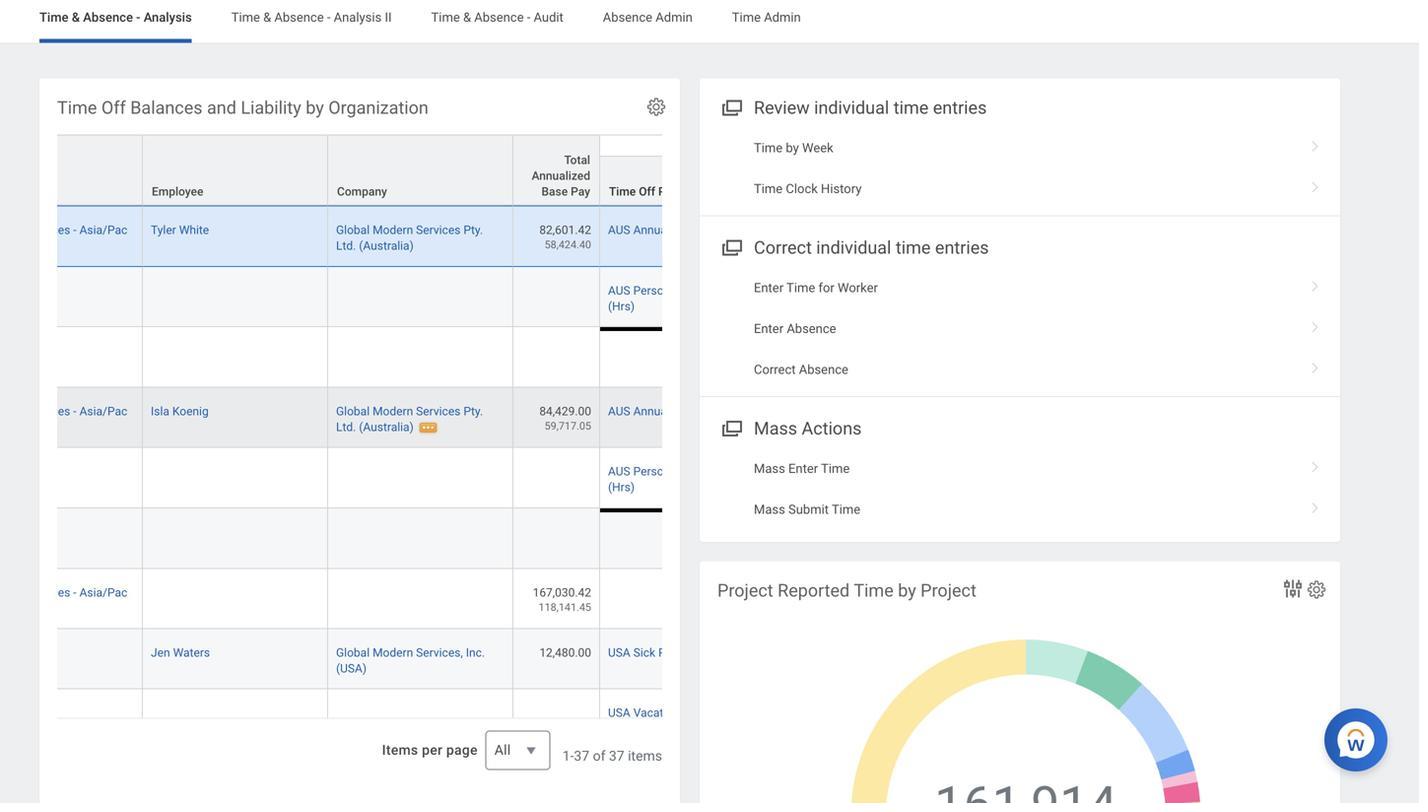 Task type: vqa. For each thing, say whether or not it's contained in the screenshot.
first menu group image from the bottom
yes



Task type: describe. For each thing, give the bounding box(es) containing it.
time inside 'link'
[[787, 281, 815, 295]]

list for mass actions
[[700, 448, 1341, 530]]

4 aus from the top
[[608, 465, 631, 479]]

usa vacation plan  (hourly)
[[608, 706, 751, 720]]

items per page
[[382, 742, 478, 759]]

organization
[[328, 98, 429, 118]]

services for 84,429.00
[[416, 405, 461, 418]]

reported
[[778, 581, 850, 601]]

employee
[[152, 185, 203, 199]]

list for correct individual time entries
[[700, 268, 1341, 390]]

5 row from the top
[[0, 508, 1154, 569]]

time clock history link
[[700, 169, 1341, 209]]

167,030.42 118,141.45
[[533, 586, 591, 614]]

off for time off balances and liability by organization
[[101, 98, 126, 118]]

tab list containing time & absence - analysis
[[20, 0, 1400, 43]]

2 aus from the top
[[608, 284, 631, 297]]

annual for 82,601.42
[[633, 223, 670, 237]]

time & absence - audit
[[431, 10, 564, 25]]

usa sick plan (hourly) link
[[608, 642, 727, 660]]

1 personal/carer's from the top
[[633, 284, 721, 297]]

(hours) for 82,601.42
[[707, 223, 747, 237]]

annualized
[[532, 169, 590, 183]]

enter for enter time for worker
[[754, 281, 784, 295]]

3 row from the top
[[0, 327, 1154, 388]]

modern inside global modern services, inc. (usa)
[[373, 646, 413, 660]]

annual for 84,429.00
[[633, 405, 670, 418]]

configure time off balances and liability by organization image
[[646, 96, 667, 118]]

configure and view chart data image
[[1281, 577, 1305, 601]]

correct absence link
[[700, 349, 1341, 390]]

aus annual leave (hours) link for 84,429.00
[[608, 401, 747, 418]]

usa vacation plan  (hourly) row
[[0, 690, 1154, 750]]

total annualized base pay
[[532, 153, 590, 199]]

aus annual leave (hours) link for 82,601.42
[[608, 219, 747, 237]]

mass enter time
[[754, 461, 850, 476]]

leave left menu group image
[[673, 405, 704, 418]]

ltd. for isla koenig
[[336, 420, 356, 434]]

worker
[[838, 281, 878, 295]]

1-37 of 37 items status
[[563, 747, 662, 767]]

1-37 of 37 items
[[563, 748, 662, 765]]

time for time off plan
[[609, 185, 636, 199]]

tyler white
[[151, 223, 209, 237]]

list for review individual time entries
[[700, 128, 1341, 209]]

plan for usa sick plan (hourly)
[[659, 646, 682, 660]]

company
[[337, 185, 387, 199]]

entries for correct individual time entries
[[935, 238, 989, 258]]

& for time & absence - audit
[[463, 10, 471, 25]]

for
[[819, 281, 835, 295]]

global modern services, inc. (usa) link
[[336, 642, 485, 676]]

84,429.00 59,717.05
[[539, 405, 591, 432]]

inc.
[[466, 646, 485, 660]]

correct individual time entries
[[754, 238, 989, 258]]

plan for time off plan
[[658, 185, 682, 199]]

time for time off plan details
[[821, 141, 847, 155]]

isla
[[151, 405, 169, 418]]

total annualized base pay button
[[514, 136, 599, 205]]

pty. for 84,429.00
[[464, 405, 483, 418]]

isla koenig link
[[151, 401, 209, 418]]

time & absence - analysis ii
[[231, 10, 392, 25]]

isla koenig
[[151, 405, 209, 418]]

jen
[[151, 646, 170, 660]]

services,
[[416, 646, 463, 660]]

time off plan details button
[[600, 136, 1153, 156]]

entries for review individual time entries
[[933, 98, 987, 118]]

admin for time admin
[[764, 10, 801, 25]]

usa vacation plan  (hourly) link
[[608, 702, 751, 720]]

ii
[[385, 10, 392, 25]]

1-
[[563, 748, 574, 765]]

2 horizontal spatial by
[[898, 581, 916, 601]]

enter absence
[[754, 321, 836, 336]]

chevron right image for for
[[1303, 274, 1329, 293]]

services for 82,601.42
[[416, 223, 461, 237]]

individual for review
[[814, 98, 889, 118]]

59,717.05
[[545, 420, 591, 432]]

global modern services pty. ltd. (australia) link for 84,429.00
[[336, 401, 483, 434]]

per
[[422, 742, 443, 759]]

vacation
[[634, 706, 680, 720]]

off for time off plan
[[639, 185, 656, 199]]

time off plan button
[[600, 157, 785, 205]]

167,030.42
[[533, 586, 591, 600]]

leave up enter absence
[[724, 284, 755, 297]]

time for time & absence - analysis ii
[[231, 10, 260, 25]]

mass for mass submit time
[[754, 502, 785, 517]]

jen waters link
[[151, 642, 210, 660]]

review
[[754, 98, 810, 118]]

time off balances and liability by organization
[[57, 98, 429, 118]]

items
[[628, 748, 662, 765]]

global modern services, inc. (usa)
[[336, 646, 485, 676]]

base
[[542, 185, 568, 199]]

84,429.00
[[539, 405, 591, 418]]

enter time for worker
[[754, 281, 878, 295]]

global modern services pty. ltd. (australia) for 84,429.00
[[336, 405, 483, 434]]

aus annual leave (hours) for 84,429.00
[[608, 405, 747, 418]]

modern for 82,601.42
[[373, 223, 413, 237]]

1 aus from the top
[[608, 223, 631, 237]]

absence admin
[[603, 10, 693, 25]]

118,141.45
[[539, 601, 591, 614]]

- for time & absence - analysis
[[136, 10, 140, 25]]

menu group image for correct individual time entries
[[718, 233, 744, 260]]

1 aus personal/carer's leave (hrs) row from the top
[[0, 267, 1154, 327]]

chevron right image for history
[[1303, 175, 1329, 194]]

usa sick plan (hourly)
[[608, 646, 727, 660]]

waters
[[173, 646, 210, 660]]

time by week link
[[700, 128, 1341, 169]]

project reported time by project element
[[700, 561, 1341, 803]]

mass for mass actions
[[754, 418, 798, 439]]

mass submit time link
[[700, 489, 1341, 530]]

plan for time off plan details
[[870, 141, 893, 155]]

employee button
[[143, 136, 327, 205]]

review individual time entries
[[754, 98, 987, 118]]

chevron right image for time
[[1303, 495, 1329, 515]]

(hourly) for usa sick plan (hourly)
[[685, 646, 727, 660]]

167,030.42 row
[[0, 569, 1154, 629]]

pty. for 82,601.42
[[464, 223, 483, 237]]

sick
[[634, 646, 656, 660]]

time & absence - analysis
[[39, 10, 192, 25]]

admin for absence admin
[[656, 10, 693, 25]]

mass enter time link
[[700, 448, 1341, 489]]

- for time & absence - audit
[[527, 10, 531, 25]]

total
[[564, 153, 590, 167]]

82,601.42 58,424.40
[[539, 223, 591, 251]]

employee column header
[[143, 135, 328, 207]]

jen waters
[[151, 646, 210, 660]]

submit
[[789, 502, 829, 517]]

koenig
[[172, 405, 209, 418]]

time admin
[[732, 10, 801, 25]]

& for time & absence - analysis ii
[[263, 10, 271, 25]]

aus personal/carer's leave (hrs) link for first aus personal/carer's leave (hrs) 'row' from the bottom of the time off balances and liability by organization element
[[608, 461, 755, 495]]

of
[[593, 748, 606, 765]]

enter absence link
[[700, 309, 1341, 349]]

correct absence
[[754, 362, 849, 377]]

audit
[[534, 10, 564, 25]]

time for time & absence - audit
[[431, 10, 460, 25]]

2 personal/carer's from the top
[[633, 465, 721, 479]]

items per page element
[[379, 719, 551, 782]]

12,480.00
[[539, 646, 591, 660]]



Task type: locate. For each thing, give the bounding box(es) containing it.
admin up "configure time off balances and liability by organization" icon
[[656, 10, 693, 25]]

1 - from the left
[[136, 10, 140, 25]]

plan
[[870, 141, 893, 155], [658, 185, 682, 199], [659, 646, 682, 660], [683, 706, 706, 720]]

list containing time by week
[[700, 128, 1341, 209]]

1 horizontal spatial &
[[263, 10, 271, 25]]

project reported time by project
[[718, 581, 977, 601]]

time off plan details
[[821, 141, 933, 155]]

global inside global modern services, inc. (usa)
[[336, 646, 370, 660]]

3 & from the left
[[463, 10, 471, 25]]

time for correct individual time entries
[[896, 238, 931, 258]]

1 vertical spatial (hours)
[[707, 405, 747, 418]]

1 vertical spatial aus personal/carer's leave (hrs) link
[[608, 461, 755, 495]]

2 global modern services pty. ltd. (australia) link from the top
[[336, 401, 483, 434]]

0 vertical spatial list
[[700, 128, 1341, 209]]

1 vertical spatial pty.
[[464, 405, 483, 418]]

mass right menu group image
[[754, 418, 798, 439]]

leave down menu group image
[[724, 465, 755, 479]]

2 analysis from the left
[[334, 10, 382, 25]]

global for white
[[336, 223, 370, 237]]

(usa)
[[336, 662, 367, 676]]

4 row from the top
[[0, 388, 1154, 448]]

2 menu group image from the top
[[718, 233, 744, 260]]

time for review individual time entries
[[894, 98, 929, 118]]

row containing tyler white
[[0, 206, 1154, 267]]

3 - from the left
[[527, 10, 531, 25]]

chevron right image for time
[[1303, 454, 1329, 474]]

plan inside popup button
[[870, 141, 893, 155]]

white
[[179, 223, 209, 237]]

3 aus from the top
[[608, 405, 631, 418]]

37 right of
[[609, 748, 625, 765]]

usa inside row
[[608, 706, 631, 720]]

0 horizontal spatial off
[[101, 98, 126, 118]]

2 mass from the top
[[754, 461, 785, 476]]

global modern services pty. ltd. (australia) link
[[336, 219, 483, 253], [336, 401, 483, 434]]

0 vertical spatial modern
[[373, 223, 413, 237]]

0 vertical spatial global modern services pty. ltd. (australia) link
[[336, 219, 483, 253]]

1 list from the top
[[700, 128, 1341, 209]]

2 horizontal spatial off
[[850, 141, 867, 155]]

0 vertical spatial global
[[336, 223, 370, 237]]

enter
[[754, 281, 784, 295], [754, 321, 784, 336], [789, 461, 818, 476]]

2 (hrs) from the top
[[608, 481, 635, 495]]

correct for correct individual time entries
[[754, 238, 812, 258]]

1 vertical spatial individual
[[816, 238, 892, 258]]

3 list from the top
[[700, 448, 1341, 530]]

2 usa from the top
[[608, 706, 631, 720]]

global modern services pty. ltd. (australia) link for 82,601.42
[[336, 219, 483, 253]]

1 vertical spatial entries
[[935, 238, 989, 258]]

usa inside row
[[608, 646, 631, 660]]

1 project from the left
[[718, 581, 773, 601]]

3 modern from the top
[[373, 646, 413, 660]]

2 aus annual leave (hours) link from the top
[[608, 401, 747, 418]]

1 vertical spatial list
[[700, 268, 1341, 390]]

column header
[[0, 135, 143, 207]]

(hours) for 84,429.00
[[707, 405, 747, 418]]

1 vertical spatial correct
[[754, 362, 796, 377]]

2 chevron right image from the top
[[1303, 495, 1329, 515]]

1 usa from the top
[[608, 646, 631, 660]]

1 vertical spatial enter
[[754, 321, 784, 336]]

aus personal/carer's leave (hrs) row down 58,424.40
[[0, 267, 1154, 327]]

&
[[72, 10, 80, 25], [263, 10, 271, 25], [463, 10, 471, 25]]

1 global modern services pty. ltd. (australia) from the top
[[336, 223, 483, 253]]

(australia) for 84,429.00
[[359, 420, 414, 434]]

0 vertical spatial entries
[[933, 98, 987, 118]]

leave
[[673, 223, 704, 237], [724, 284, 755, 297], [673, 405, 704, 418], [724, 465, 755, 479]]

1 vertical spatial off
[[850, 141, 867, 155]]

0 vertical spatial ltd.
[[336, 239, 356, 253]]

time for time by week
[[754, 141, 783, 155]]

1 & from the left
[[72, 10, 80, 25]]

0 horizontal spatial by
[[306, 98, 324, 118]]

0 vertical spatial menu group image
[[718, 93, 744, 120]]

- left ii at the top of the page
[[327, 10, 331, 25]]

1 vertical spatial global
[[336, 405, 370, 418]]

2 global modern services pty. ltd. (australia) from the top
[[336, 405, 483, 434]]

menu group image
[[718, 414, 744, 440]]

(hours) down "time off plan" "popup button"
[[707, 223, 747, 237]]

- up balances
[[136, 10, 140, 25]]

1 global modern services pty. ltd. (australia) link from the top
[[336, 219, 483, 253]]

0 vertical spatial pty.
[[464, 223, 483, 237]]

1 vertical spatial (hourly)
[[709, 706, 751, 720]]

chevron right image inside correct absence link
[[1303, 355, 1329, 375]]

chevron right image inside time by week link
[[1303, 134, 1329, 153]]

menu group image left review
[[718, 93, 744, 120]]

aus annual leave (hours) for 82,601.42
[[608, 223, 747, 237]]

6 row from the top
[[0, 629, 1154, 690]]

tab list
[[20, 0, 1400, 43]]

time off balances and liability by organization element
[[0, 78, 1154, 803]]

1 horizontal spatial admin
[[764, 10, 801, 25]]

2 vertical spatial mass
[[754, 502, 785, 517]]

ltd. for tyler white
[[336, 239, 356, 253]]

0 vertical spatial (hourly)
[[685, 646, 727, 660]]

1 horizontal spatial by
[[786, 141, 799, 155]]

82,601.42
[[539, 223, 591, 237]]

1 vertical spatial aus annual leave (hours) link
[[608, 401, 747, 418]]

company button
[[328, 136, 513, 205]]

enter time for worker link
[[700, 268, 1341, 309]]

chevron right image
[[1303, 175, 1329, 194], [1303, 274, 1329, 293], [1303, 314, 1329, 334], [1303, 355, 1329, 375], [1303, 454, 1329, 474]]

history
[[821, 181, 862, 196]]

1 (hours) from the top
[[707, 223, 747, 237]]

0 vertical spatial enter
[[754, 281, 784, 295]]

off inside popup button
[[850, 141, 867, 155]]

2 (hours) from the top
[[707, 405, 747, 418]]

0 vertical spatial (australia)
[[359, 239, 414, 253]]

chevron right image inside enter absence link
[[1303, 314, 1329, 334]]

page
[[446, 742, 478, 759]]

2 aus personal/carer's leave (hrs) row from the top
[[0, 448, 1154, 508]]

row containing time off plan details
[[0, 135, 1154, 207]]

1 vertical spatial (hrs)
[[608, 481, 635, 495]]

1 modern from the top
[[373, 223, 413, 237]]

analysis up balances
[[144, 10, 192, 25]]

configure project reported time by project image
[[1306, 579, 1328, 601]]

mass submit time
[[754, 502, 861, 517]]

entries
[[933, 98, 987, 118], [935, 238, 989, 258]]

liability
[[241, 98, 301, 118]]

company column header
[[328, 135, 514, 207]]

aus personal/carer's leave (hrs) link for second aus personal/carer's leave (hrs) 'row' from the bottom
[[608, 280, 755, 313]]

0 vertical spatial off
[[101, 98, 126, 118]]

2 horizontal spatial -
[[527, 10, 531, 25]]

1 aus annual leave (hours) from the top
[[608, 223, 747, 237]]

0 vertical spatial global modern services pty. ltd. (australia)
[[336, 223, 483, 253]]

enter for enter absence
[[754, 321, 784, 336]]

1 vertical spatial (australia)
[[359, 420, 414, 434]]

usa left sick
[[608, 646, 631, 660]]

0 vertical spatial aus annual leave (hours) link
[[608, 219, 747, 237]]

2 ltd. from the top
[[336, 420, 356, 434]]

1 pty. from the top
[[464, 223, 483, 237]]

- for time & absence - analysis ii
[[327, 10, 331, 25]]

aus personal/carer's leave (hrs) row down 59,717.05
[[0, 448, 1154, 508]]

pty. down company column header
[[464, 223, 483, 237]]

individual for correct
[[816, 238, 892, 258]]

(hourly) for usa vacation plan  (hourly)
[[709, 706, 751, 720]]

1 vertical spatial modern
[[373, 405, 413, 418]]

1 aus personal/carer's leave (hrs) link from the top
[[608, 280, 755, 313]]

1 vertical spatial personal/carer's
[[633, 465, 721, 479]]

0 horizontal spatial 37
[[574, 748, 590, 765]]

0 vertical spatial correct
[[754, 238, 812, 258]]

by left week
[[786, 141, 799, 155]]

0 vertical spatial personal/carer's
[[633, 284, 721, 297]]

0 vertical spatial mass
[[754, 418, 798, 439]]

(australia) for 82,601.42
[[359, 239, 414, 253]]

menu group image for review individual time entries
[[718, 93, 744, 120]]

plan inside row
[[683, 706, 706, 720]]

time
[[39, 10, 69, 25], [231, 10, 260, 25], [431, 10, 460, 25], [732, 10, 761, 25], [57, 98, 97, 118], [754, 141, 783, 155], [821, 141, 847, 155], [754, 181, 783, 196], [609, 185, 636, 199], [787, 281, 815, 295], [821, 461, 850, 476], [832, 502, 861, 517], [854, 581, 894, 601]]

1 aus personal/carer's leave (hrs) from the top
[[608, 284, 755, 313]]

2 global from the top
[[336, 405, 370, 418]]

1 vertical spatial menu group image
[[718, 233, 744, 260]]

1 horizontal spatial analysis
[[334, 10, 382, 25]]

5 chevron right image from the top
[[1303, 454, 1329, 474]]

time for time admin
[[732, 10, 761, 25]]

2 vertical spatial off
[[639, 185, 656, 199]]

2 vertical spatial enter
[[789, 461, 818, 476]]

1 row from the top
[[0, 135, 1154, 207]]

1 vertical spatial time
[[896, 238, 931, 258]]

0 horizontal spatial -
[[136, 10, 140, 25]]

pty. left 84,429.00
[[464, 405, 483, 418]]

3 chevron right image from the top
[[1303, 314, 1329, 334]]

pay
[[571, 185, 590, 199]]

2 row from the top
[[0, 206, 1154, 267]]

and
[[207, 98, 236, 118]]

correct inside correct absence link
[[754, 362, 796, 377]]

0 vertical spatial time
[[894, 98, 929, 118]]

1 correct from the top
[[754, 238, 812, 258]]

chevron right image inside mass submit time link
[[1303, 495, 1329, 515]]

chevron right image inside time clock history link
[[1303, 175, 1329, 194]]

-
[[136, 10, 140, 25], [327, 10, 331, 25], [527, 10, 531, 25]]

(hours) left mass actions
[[707, 405, 747, 418]]

ltd.
[[336, 239, 356, 253], [336, 420, 356, 434]]

row containing isla koenig
[[0, 388, 1154, 448]]

plan left details
[[870, 141, 893, 155]]

1 ltd. from the top
[[336, 239, 356, 253]]

enter up correct absence
[[754, 321, 784, 336]]

time for time clock history
[[754, 181, 783, 196]]

2 correct from the top
[[754, 362, 796, 377]]

mass actions
[[754, 418, 862, 439]]

usa for usa vacation plan  (hourly)
[[608, 706, 631, 720]]

off inside "popup button"
[[639, 185, 656, 199]]

correct
[[754, 238, 812, 258], [754, 362, 796, 377]]

plan right sick
[[659, 646, 682, 660]]

menu group image
[[718, 93, 744, 120], [718, 233, 744, 260]]

global
[[336, 223, 370, 237], [336, 405, 370, 418], [336, 646, 370, 660]]

(hourly) right sick
[[685, 646, 727, 660]]

0 vertical spatial chevron right image
[[1303, 134, 1329, 153]]

1 chevron right image from the top
[[1303, 175, 1329, 194]]

0 vertical spatial aus annual leave (hours)
[[608, 223, 747, 237]]

1 horizontal spatial project
[[921, 581, 977, 601]]

tyler white link
[[151, 219, 209, 237]]

enter up enter absence
[[754, 281, 784, 295]]

list containing mass enter time
[[700, 448, 1341, 530]]

2 aus annual leave (hours) from the top
[[608, 405, 747, 418]]

time off plan row
[[0, 156, 1154, 206]]

2 & from the left
[[263, 10, 271, 25]]

1 vertical spatial aus personal/carer's leave (hrs) row
[[0, 448, 1154, 508]]

2 vertical spatial by
[[898, 581, 916, 601]]

0 horizontal spatial &
[[72, 10, 80, 25]]

2 37 from the left
[[609, 748, 625, 765]]

enter down mass actions
[[789, 461, 818, 476]]

2 vertical spatial list
[[700, 448, 1341, 530]]

2 - from the left
[[327, 10, 331, 25]]

(hourly) inside row
[[709, 706, 751, 720]]

mass down mass actions
[[754, 461, 785, 476]]

37
[[574, 748, 590, 765], [609, 748, 625, 765]]

global for koenig
[[336, 405, 370, 418]]

1 mass from the top
[[754, 418, 798, 439]]

off left balances
[[101, 98, 126, 118]]

1 vertical spatial annual
[[633, 405, 670, 418]]

4 chevron right image from the top
[[1303, 355, 1329, 375]]

leave down "time off plan" "popup button"
[[673, 223, 704, 237]]

entries up time by week link
[[933, 98, 987, 118]]

plan down "configure time off balances and liability by organization" icon
[[658, 185, 682, 199]]

plan for usa vacation plan  (hourly)
[[683, 706, 706, 720]]

global for waters
[[336, 646, 370, 660]]

1 vertical spatial aus personal/carer's leave (hrs)
[[608, 465, 755, 495]]

2 project from the left
[[921, 581, 977, 601]]

correct up enter time for worker
[[754, 238, 812, 258]]

list
[[700, 128, 1341, 209], [700, 268, 1341, 390], [700, 448, 1341, 530]]

3 mass from the top
[[754, 502, 785, 517]]

0 vertical spatial individual
[[814, 98, 889, 118]]

plan inside "popup button"
[[658, 185, 682, 199]]

2 list from the top
[[700, 268, 1341, 390]]

2 (australia) from the top
[[359, 420, 414, 434]]

time for time & absence - analysis
[[39, 10, 69, 25]]

usa for usa sick plan (hourly)
[[608, 646, 631, 660]]

clock
[[786, 181, 818, 196]]

mass
[[754, 418, 798, 439], [754, 461, 785, 476], [754, 502, 785, 517]]

1 vertical spatial mass
[[754, 461, 785, 476]]

1 vertical spatial usa
[[608, 706, 631, 720]]

week
[[802, 141, 834, 155]]

1 horizontal spatial off
[[639, 185, 656, 199]]

chevron right image inside mass enter time link
[[1303, 454, 1329, 474]]

1 horizontal spatial 37
[[609, 748, 625, 765]]

0 vertical spatial usa
[[608, 646, 631, 660]]

total annualized base pay column header
[[514, 135, 600, 207]]

1 vertical spatial chevron right image
[[1303, 495, 1329, 515]]

1 admin from the left
[[656, 10, 693, 25]]

chevron right image
[[1303, 134, 1329, 153], [1303, 495, 1329, 515]]

1 vertical spatial global modern services pty. ltd. (australia) link
[[336, 401, 483, 434]]

1 analysis from the left
[[144, 10, 192, 25]]

1 services from the top
[[416, 223, 461, 237]]

time
[[894, 98, 929, 118], [896, 238, 931, 258]]

by right reported
[[898, 581, 916, 601]]

global modern services pty. ltd. (australia)
[[336, 223, 483, 253], [336, 405, 483, 434]]

2 pty. from the top
[[464, 405, 483, 418]]

tyler
[[151, 223, 176, 237]]

modern for 84,429.00
[[373, 405, 413, 418]]

2 vertical spatial modern
[[373, 646, 413, 660]]

admin
[[656, 10, 693, 25], [764, 10, 801, 25]]

0 horizontal spatial project
[[718, 581, 773, 601]]

1 vertical spatial services
[[416, 405, 461, 418]]

time inside "popup button"
[[609, 185, 636, 199]]

time by week
[[754, 141, 834, 155]]

2 vertical spatial global
[[336, 646, 370, 660]]

1 vertical spatial aus annual leave (hours)
[[608, 405, 747, 418]]

0 vertical spatial (hours)
[[707, 223, 747, 237]]

(hrs)
[[608, 300, 635, 313], [608, 481, 635, 495]]

aus personal/carer's leave (hrs) link
[[608, 280, 755, 313], [608, 461, 755, 495]]

individual up time off plan details popup button
[[814, 98, 889, 118]]

off for time off plan details
[[850, 141, 867, 155]]

usa
[[608, 646, 631, 660], [608, 706, 631, 720]]

correct down enter absence
[[754, 362, 796, 377]]

1 (australia) from the top
[[359, 239, 414, 253]]

1 (hrs) from the top
[[608, 300, 635, 313]]

row containing jen waters
[[0, 629, 1154, 690]]

global modern services pty. ltd. (australia) for 82,601.42
[[336, 223, 483, 253]]

0 vertical spatial aus personal/carer's leave (hrs) link
[[608, 280, 755, 313]]

1 aus annual leave (hours) link from the top
[[608, 219, 747, 237]]

enter inside 'link'
[[754, 281, 784, 295]]

3 global from the top
[[336, 646, 370, 660]]

2 services from the top
[[416, 405, 461, 418]]

0 vertical spatial annual
[[633, 223, 670, 237]]

plan right vacation
[[683, 706, 706, 720]]

2 aus personal/carer's leave (hrs) link from the top
[[608, 461, 755, 495]]

0 horizontal spatial analysis
[[144, 10, 192, 25]]

aus personal/carer's leave (hrs) row
[[0, 267, 1154, 327], [0, 448, 1154, 508]]

0 vertical spatial services
[[416, 223, 461, 237]]

0 vertical spatial (hrs)
[[608, 300, 635, 313]]

row
[[0, 135, 1154, 207], [0, 206, 1154, 267], [0, 327, 1154, 388], [0, 388, 1154, 448], [0, 508, 1154, 569], [0, 629, 1154, 690]]

1 chevron right image from the top
[[1303, 134, 1329, 153]]

& for time & absence - analysis
[[72, 10, 80, 25]]

items
[[382, 742, 418, 759]]

mass left submit
[[754, 502, 785, 517]]

time inside popup button
[[821, 141, 847, 155]]

- left audit
[[527, 10, 531, 25]]

37 left of
[[574, 748, 590, 765]]

analysis for time & absence - analysis ii
[[334, 10, 382, 25]]

2 annual from the top
[[633, 405, 670, 418]]

2 chevron right image from the top
[[1303, 274, 1329, 293]]

analysis
[[144, 10, 192, 25], [334, 10, 382, 25]]

1 vertical spatial global modern services pty. ltd. (australia)
[[336, 405, 483, 434]]

correct for correct absence
[[754, 362, 796, 377]]

time clock history
[[754, 181, 862, 196]]

services
[[416, 223, 461, 237], [416, 405, 461, 418]]

off right week
[[850, 141, 867, 155]]

mass for mass enter time
[[754, 461, 785, 476]]

details
[[896, 141, 933, 155]]

1 37 from the left
[[574, 748, 590, 765]]

by right liability
[[306, 98, 324, 118]]

analysis for time & absence - analysis
[[144, 10, 192, 25]]

1 annual from the top
[[633, 223, 670, 237]]

usa left vacation
[[608, 706, 631, 720]]

menu group image down "time off plan" "popup button"
[[718, 233, 744, 260]]

individual up worker
[[816, 238, 892, 258]]

0 vertical spatial by
[[306, 98, 324, 118]]

aus personal/carer's leave (hrs)
[[608, 284, 755, 313], [608, 465, 755, 495]]

1 vertical spatial ltd.
[[336, 420, 356, 434]]

2 admin from the left
[[764, 10, 801, 25]]

1 horizontal spatial -
[[327, 10, 331, 25]]

analysis left ii at the top of the page
[[334, 10, 382, 25]]

0 horizontal spatial admin
[[656, 10, 693, 25]]

time for time off balances and liability by organization
[[57, 98, 97, 118]]

chevron right image inside enter time for worker 'link'
[[1303, 274, 1329, 293]]

58,424.40
[[545, 239, 591, 251]]

annual
[[633, 223, 670, 237], [633, 405, 670, 418]]

2 aus personal/carer's leave (hrs) from the top
[[608, 465, 755, 495]]

2 horizontal spatial &
[[463, 10, 471, 25]]

actions
[[802, 418, 862, 439]]

absence
[[83, 10, 133, 25], [274, 10, 324, 25], [474, 10, 524, 25], [603, 10, 653, 25], [787, 321, 836, 336], [799, 362, 849, 377]]

balances
[[130, 98, 203, 118]]

(hourly) right vacation
[[709, 706, 751, 720]]

1 menu group image from the top
[[718, 93, 744, 120]]

admin up review
[[764, 10, 801, 25]]

individual
[[814, 98, 889, 118], [816, 238, 892, 258]]

list containing enter time for worker
[[700, 268, 1341, 390]]

aus annual leave (hours) link
[[608, 219, 747, 237], [608, 401, 747, 418]]

entries up enter time for worker 'link'
[[935, 238, 989, 258]]

time off plan
[[609, 185, 682, 199]]

cell
[[0, 267, 143, 327], [143, 267, 328, 327], [328, 267, 514, 327], [514, 267, 600, 327], [0, 327, 143, 388], [143, 327, 328, 388], [328, 327, 514, 388], [514, 327, 600, 388], [600, 327, 786, 388], [0, 448, 143, 508], [143, 448, 328, 508], [328, 448, 514, 508], [514, 448, 600, 508], [0, 508, 143, 569], [143, 508, 328, 569], [328, 508, 514, 569], [514, 508, 600, 569], [600, 508, 786, 569], [143, 569, 328, 629], [328, 569, 514, 629], [600, 569, 786, 629], [0, 690, 143, 750], [143, 690, 328, 750], [328, 690, 514, 750], [514, 690, 600, 750]]

0 vertical spatial aus personal/carer's leave (hrs)
[[608, 284, 755, 313]]

1 vertical spatial by
[[786, 141, 799, 155]]

2 modern from the top
[[373, 405, 413, 418]]

off
[[101, 98, 126, 118], [850, 141, 867, 155], [639, 185, 656, 199]]

annual down time off plan
[[633, 223, 670, 237]]

1 global from the top
[[336, 223, 370, 237]]

0 vertical spatial aus personal/carer's leave (hrs) row
[[0, 267, 1154, 327]]

chevron right image for week
[[1303, 134, 1329, 153]]

annual left menu group image
[[633, 405, 670, 418]]

off right pay
[[639, 185, 656, 199]]

(australia)
[[359, 239, 414, 253], [359, 420, 414, 434]]



